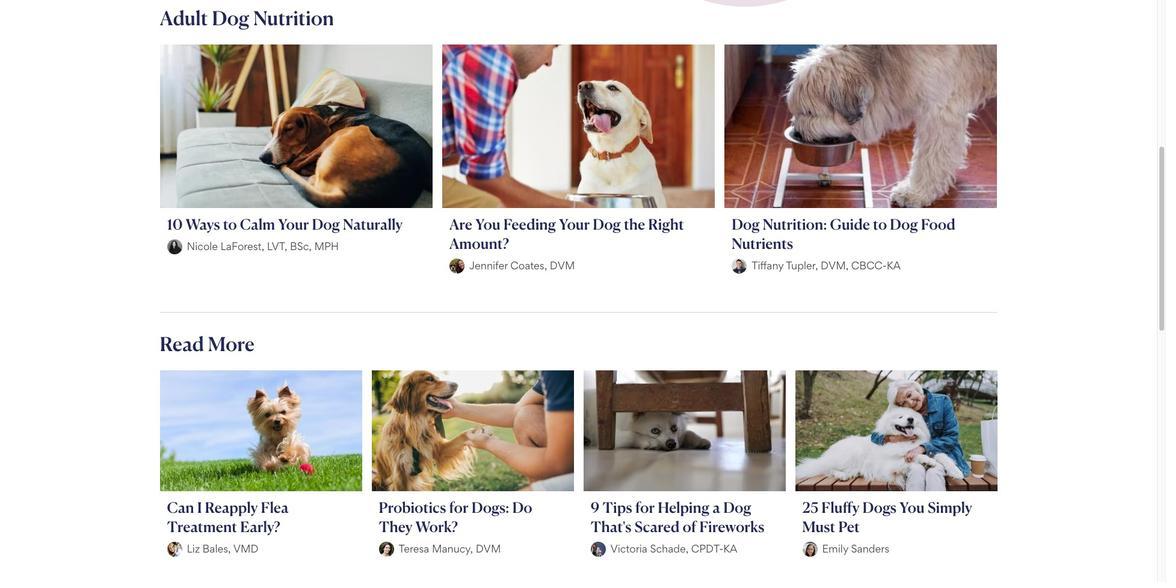 Task type: describe. For each thing, give the bounding box(es) containing it.
early?
[[240, 518, 280, 536]]

tupler,
[[787, 260, 819, 272]]

you inside 25 fluffy dogs you simply must pet
[[900, 499, 925, 517]]

probiotics for dogs: do they work?
[[379, 499, 533, 536]]

tiffany
[[752, 260, 784, 272]]

dog inside are you feeding your dog the right amount?
[[593, 215, 621, 233]]

right
[[649, 215, 685, 233]]

are
[[450, 215, 473, 233]]

dogs:
[[472, 499, 510, 517]]

emily
[[823, 543, 849, 556]]

by image for probiotics for dogs: do they work?
[[379, 542, 394, 557]]

more
[[208, 332, 255, 356]]

jennifer
[[470, 260, 508, 272]]

bales,
[[203, 543, 231, 556]]

they
[[379, 518, 413, 536]]

nutrition:
[[763, 215, 828, 233]]

mph
[[315, 240, 339, 253]]

must
[[803, 518, 836, 536]]

liz
[[187, 543, 200, 556]]

25
[[803, 499, 819, 517]]

jennifer coates, dvm
[[470, 260, 575, 272]]

9 tips for helping a dog that's scared of fireworks
[[591, 499, 765, 536]]

emily sanders
[[823, 543, 890, 556]]

by image for are you feeding your dog the right amount?
[[450, 259, 465, 274]]

helping
[[658, 499, 710, 517]]

1 your from the left
[[278, 215, 309, 233]]

can i reapply flea treatment early?
[[167, 499, 289, 536]]

25 fluffy dogs you simply must pet
[[803, 499, 973, 536]]

dog up nutrients on the right top of the page
[[732, 215, 760, 233]]

nicole
[[187, 240, 218, 253]]

you inside are you feeding your dog the right amount?
[[476, 215, 501, 233]]

manucy,
[[432, 543, 473, 556]]

teresa
[[399, 543, 430, 556]]

dog up mph
[[312, 215, 340, 233]]

read
[[160, 332, 204, 356]]

fireworks
[[700, 518, 765, 536]]

by image for 10 ways to calm your dog naturally
[[167, 239, 182, 254]]

scared
[[635, 518, 680, 536]]

nutrition
[[254, 6, 334, 30]]

simply
[[928, 499, 973, 517]]

food
[[922, 215, 956, 233]]

cpdt-
[[692, 543, 724, 556]]

10 ways to calm your dog naturally
[[167, 215, 403, 233]]

9
[[591, 499, 600, 517]]

lvt,
[[267, 240, 288, 253]]

victoria
[[611, 543, 648, 556]]

tiffany tupler, dvm, cbcc-ka
[[752, 260, 901, 272]]



Task type: vqa. For each thing, say whether or not it's contained in the screenshot.
"Schade," at bottom right
yes



Task type: locate. For each thing, give the bounding box(es) containing it.
treatment
[[167, 518, 237, 536]]

calm
[[240, 215, 275, 233]]

ways
[[186, 215, 220, 233]]

1 horizontal spatial by image
[[732, 259, 747, 274]]

by image down must
[[803, 542, 818, 557]]

liz bales, vmd
[[187, 543, 259, 556]]

of
[[683, 518, 697, 536]]

dvm for adult dog nutrition
[[550, 260, 575, 272]]

for inside probiotics for dogs: do they work?
[[449, 499, 469, 517]]

dvm down are you feeding your dog the right amount?
[[550, 260, 575, 272]]

1 horizontal spatial you
[[900, 499, 925, 517]]

probiotics
[[379, 499, 446, 517]]

a
[[713, 499, 721, 517]]

feeding
[[504, 215, 556, 233]]

1 horizontal spatial ka
[[887, 260, 901, 272]]

by image down the they
[[379, 542, 394, 557]]

2 to from the left
[[874, 215, 888, 233]]

ka right dvm,
[[887, 260, 901, 272]]

0 vertical spatial you
[[476, 215, 501, 233]]

by image
[[732, 259, 747, 274], [167, 542, 182, 557], [803, 542, 818, 557]]

i
[[197, 499, 202, 517]]

1 vertical spatial ka
[[724, 543, 738, 556]]

laforest,
[[221, 240, 264, 253]]

can
[[167, 499, 194, 517]]

by image down that's
[[591, 542, 606, 557]]

to
[[223, 215, 237, 233], [874, 215, 888, 233]]

coates,
[[511, 260, 547, 272]]

amount?
[[450, 235, 509, 253]]

0 horizontal spatial ka
[[724, 543, 738, 556]]

nicole laforest, lvt, bsc, mph
[[187, 240, 339, 253]]

1 vertical spatial dvm
[[476, 543, 501, 556]]

fluffy
[[822, 499, 860, 517]]

are you feeding your dog the right amount?
[[450, 215, 685, 253]]

nutrients
[[732, 235, 794, 253]]

your
[[278, 215, 309, 233], [559, 215, 590, 233]]

for up work?
[[449, 499, 469, 517]]

to inside dog nutrition: guide to dog food nutrients
[[874, 215, 888, 233]]

vmd
[[233, 543, 259, 556]]

naturally
[[343, 215, 403, 233]]

cbcc-
[[852, 260, 887, 272]]

by image for dog nutrition: guide to dog food nutrients
[[732, 259, 747, 274]]

do
[[513, 499, 533, 517]]

flea
[[261, 499, 289, 517]]

dog up fireworks at the right of page
[[724, 499, 752, 517]]

to right guide
[[874, 215, 888, 233]]

sanders
[[852, 543, 890, 556]]

dvm,
[[821, 260, 849, 272]]

ka
[[887, 260, 901, 272], [724, 543, 738, 556]]

you
[[476, 215, 501, 233], [900, 499, 925, 517]]

2 your from the left
[[559, 215, 590, 233]]

1 for from the left
[[449, 499, 469, 517]]

for
[[449, 499, 469, 517], [636, 499, 655, 517]]

teresa manucy, dvm
[[399, 543, 501, 556]]

ka down fireworks at the right of page
[[724, 543, 738, 556]]

read more
[[160, 332, 255, 356]]

dvm
[[550, 260, 575, 272], [476, 543, 501, 556]]

dog
[[212, 6, 250, 30], [312, 215, 340, 233], [593, 215, 621, 233], [732, 215, 760, 233], [891, 215, 919, 233], [724, 499, 752, 517]]

you right dogs
[[900, 499, 925, 517]]

the
[[624, 215, 646, 233]]

for inside 9 tips for helping a dog that's scared of fireworks
[[636, 499, 655, 517]]

your up "bsc," on the left
[[278, 215, 309, 233]]

by image for 9 tips for helping a dog that's scared of fireworks
[[591, 542, 606, 557]]

your right 'feeding' at left top
[[559, 215, 590, 233]]

0 horizontal spatial you
[[476, 215, 501, 233]]

1 vertical spatial you
[[900, 499, 925, 517]]

by image left jennifer
[[450, 259, 465, 274]]

by image left liz
[[167, 542, 182, 557]]

dvm right manucy,
[[476, 543, 501, 556]]

schade,
[[650, 543, 689, 556]]

by image left tiffany
[[732, 259, 747, 274]]

dog right adult
[[212, 6, 250, 30]]

2 for from the left
[[636, 499, 655, 517]]

dog left the
[[593, 215, 621, 233]]

by image
[[167, 239, 182, 254], [450, 259, 465, 274], [379, 542, 394, 557], [591, 542, 606, 557]]

1 horizontal spatial to
[[874, 215, 888, 233]]

to up the laforest,
[[223, 215, 237, 233]]

work?
[[416, 518, 458, 536]]

dog nutrition: guide to dog food nutrients
[[732, 215, 956, 253]]

0 horizontal spatial dvm
[[476, 543, 501, 556]]

bsc,
[[290, 240, 312, 253]]

1 to from the left
[[223, 215, 237, 233]]

0 horizontal spatial by image
[[167, 542, 182, 557]]

1 horizontal spatial dvm
[[550, 260, 575, 272]]

your inside are you feeding your dog the right amount?
[[559, 215, 590, 233]]

0 vertical spatial ka
[[887, 260, 901, 272]]

you up amount?
[[476, 215, 501, 233]]

by image down 10
[[167, 239, 182, 254]]

for up scared on the right of the page
[[636, 499, 655, 517]]

0 horizontal spatial for
[[449, 499, 469, 517]]

victoria schade, cpdt-ka
[[611, 543, 738, 556]]

dogs
[[863, 499, 897, 517]]

0 horizontal spatial your
[[278, 215, 309, 233]]

0 horizontal spatial to
[[223, 215, 237, 233]]

adult dog nutrition
[[160, 6, 334, 30]]

by image for can i reapply flea treatment early?
[[167, 542, 182, 557]]

10
[[167, 215, 183, 233]]

reapply
[[205, 499, 258, 517]]

0 vertical spatial dvm
[[550, 260, 575, 272]]

dog left 'food'
[[891, 215, 919, 233]]

1 horizontal spatial your
[[559, 215, 590, 233]]

guide
[[831, 215, 871, 233]]

tips
[[603, 499, 633, 517]]

adult
[[160, 6, 208, 30]]

dog inside 9 tips for helping a dog that's scared of fireworks
[[724, 499, 752, 517]]

by image for 25 fluffy dogs you simply must pet
[[803, 542, 818, 557]]

dvm for read more
[[476, 543, 501, 556]]

2 horizontal spatial by image
[[803, 542, 818, 557]]

that's
[[591, 518, 632, 536]]

1 horizontal spatial for
[[636, 499, 655, 517]]

pet
[[839, 518, 860, 536]]



